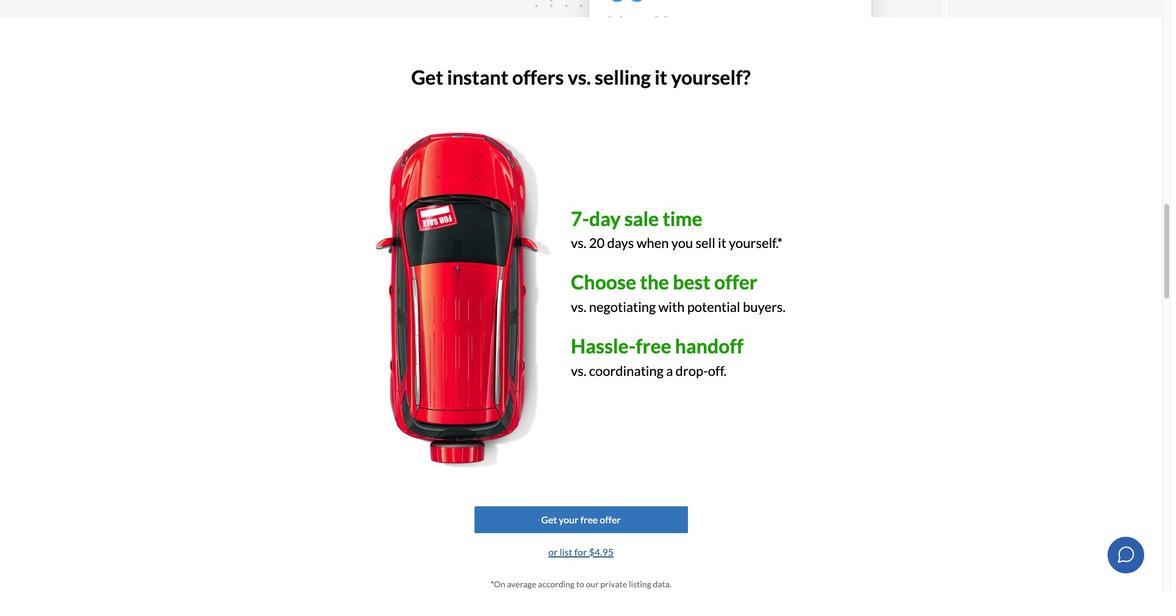 Task type: describe. For each thing, give the bounding box(es) containing it.
private
[[601, 580, 627, 590]]

20
[[589, 235, 605, 251]]

your
[[559, 515, 579, 526]]

data.
[[653, 580, 672, 590]]

yourself?
[[672, 65, 751, 89]]

offer for best
[[715, 271, 758, 294]]

yourself.*
[[729, 235, 783, 251]]

drop-
[[676, 363, 708, 379]]

according
[[538, 580, 575, 590]]

get for get your free offer
[[541, 515, 557, 526]]

get for get instant offers vs. selling it yourself?
[[411, 65, 444, 89]]

negotiating
[[589, 299, 656, 315]]

choose the best offer vs. negotiating with potential buyers.
[[571, 271, 786, 315]]

for
[[575, 547, 587, 559]]

*on
[[491, 580, 506, 590]]

when
[[637, 235, 669, 251]]

list
[[560, 547, 573, 559]]

open chat window image
[[1117, 546, 1137, 565]]

sale
[[625, 207, 659, 230]]

or list for $4.95
[[549, 547, 614, 559]]

get your free offer button
[[475, 507, 688, 534]]

to
[[577, 580, 585, 590]]

vs. inside hassle-free handoff vs. coordinating a drop-off.
[[571, 363, 587, 379]]

listing
[[629, 580, 652, 590]]

you
[[672, 235, 693, 251]]

quote image
[[609, 0, 646, 2]]

very
[[609, 12, 650, 35]]

vs. inside 7-day sale time vs. 20 days when you sell it yourself.*
[[571, 235, 587, 251]]

vs. right offers
[[568, 65, 591, 89]]

our
[[586, 580, 599, 590]]

buyers.
[[743, 299, 786, 315]]

offers
[[512, 65, 564, 89]]

off.
[[708, 363, 727, 379]]



Task type: vqa. For each thing, say whether or not it's contained in the screenshot.
the left 'the'
no



Task type: locate. For each thing, give the bounding box(es) containing it.
free inside hassle-free handoff vs. coordinating a drop-off.
[[636, 335, 672, 358]]

0 vertical spatial it
[[655, 65, 668, 89]]

0 horizontal spatial free
[[581, 515, 598, 526]]

1 vertical spatial offer
[[600, 515, 621, 526]]

free
[[636, 335, 672, 358], [581, 515, 598, 526]]

0 vertical spatial offer
[[715, 271, 758, 294]]

0 horizontal spatial get
[[411, 65, 444, 89]]

it inside 7-day sale time vs. 20 days when you sell it yourself.*
[[718, 235, 727, 251]]

offer inside button
[[600, 515, 621, 526]]

red car image
[[377, 133, 552, 469]]

it
[[655, 65, 668, 89], [718, 235, 727, 251]]

1 horizontal spatial it
[[718, 235, 727, 251]]

vs. down choose
[[571, 299, 587, 315]]

1 vertical spatial free
[[581, 515, 598, 526]]

free right your
[[581, 515, 598, 526]]

day
[[590, 207, 621, 230]]

free up a
[[636, 335, 672, 358]]

1 horizontal spatial offer
[[715, 271, 758, 294]]

get left instant
[[411, 65, 444, 89]]

0 vertical spatial get
[[411, 65, 444, 89]]

or
[[549, 547, 558, 559]]

1 vertical spatial get
[[541, 515, 557, 526]]

get inside button
[[541, 515, 557, 526]]

time
[[663, 207, 703, 230]]

vs. left 20
[[571, 235, 587, 251]]

sell
[[696, 235, 716, 251]]

hassle-
[[571, 335, 636, 358]]

1 vertical spatial it
[[718, 235, 727, 251]]

0 vertical spatial free
[[636, 335, 672, 358]]

$4.95
[[589, 547, 614, 559]]

get your free offer
[[541, 515, 621, 526]]

*on average according to our private listing data.
[[491, 580, 672, 590]]

7-day sale time vs. 20 days when you sell it yourself.*
[[571, 207, 783, 251]]

days
[[608, 235, 634, 251]]

choose
[[571, 271, 637, 294]]

selling
[[595, 65, 651, 89]]

7-
[[571, 207, 590, 230]]

offer
[[715, 271, 758, 294], [600, 515, 621, 526]]

free inside button
[[581, 515, 598, 526]]

0 horizontal spatial offer
[[600, 515, 621, 526]]

vs. down hassle-
[[571, 363, 587, 379]]

potential
[[688, 299, 741, 315]]

vs.
[[568, 65, 591, 89], [571, 235, 587, 251], [571, 299, 587, 315], [571, 363, 587, 379]]

1 horizontal spatial get
[[541, 515, 557, 526]]

get instant offers vs. selling it yourself?
[[411, 65, 751, 89]]

get left your
[[541, 515, 557, 526]]

a
[[667, 363, 673, 379]]

happy
[[654, 12, 711, 35]]

very happy
[[609, 12, 711, 35]]

average
[[507, 580, 537, 590]]

offer up $4.95
[[600, 515, 621, 526]]

instant
[[447, 65, 509, 89]]

offer up the potential
[[715, 271, 758, 294]]

1 horizontal spatial free
[[636, 335, 672, 358]]

it right sell
[[718, 235, 727, 251]]

0 horizontal spatial it
[[655, 65, 668, 89]]

offer inside choose the best offer vs. negotiating with potential buyers.
[[715, 271, 758, 294]]

or list for $4.95 button
[[548, 544, 615, 562]]

it right selling
[[655, 65, 668, 89]]

handoff
[[676, 335, 744, 358]]

vs. inside choose the best offer vs. negotiating with potential buyers.
[[571, 299, 587, 315]]

the
[[640, 271, 669, 294]]

get
[[411, 65, 444, 89], [541, 515, 557, 526]]

with
[[659, 299, 685, 315]]

hassle-free handoff vs. coordinating a drop-off.
[[571, 335, 744, 379]]

coordinating
[[589, 363, 664, 379]]

offer for free
[[600, 515, 621, 526]]

best
[[673, 271, 711, 294]]



